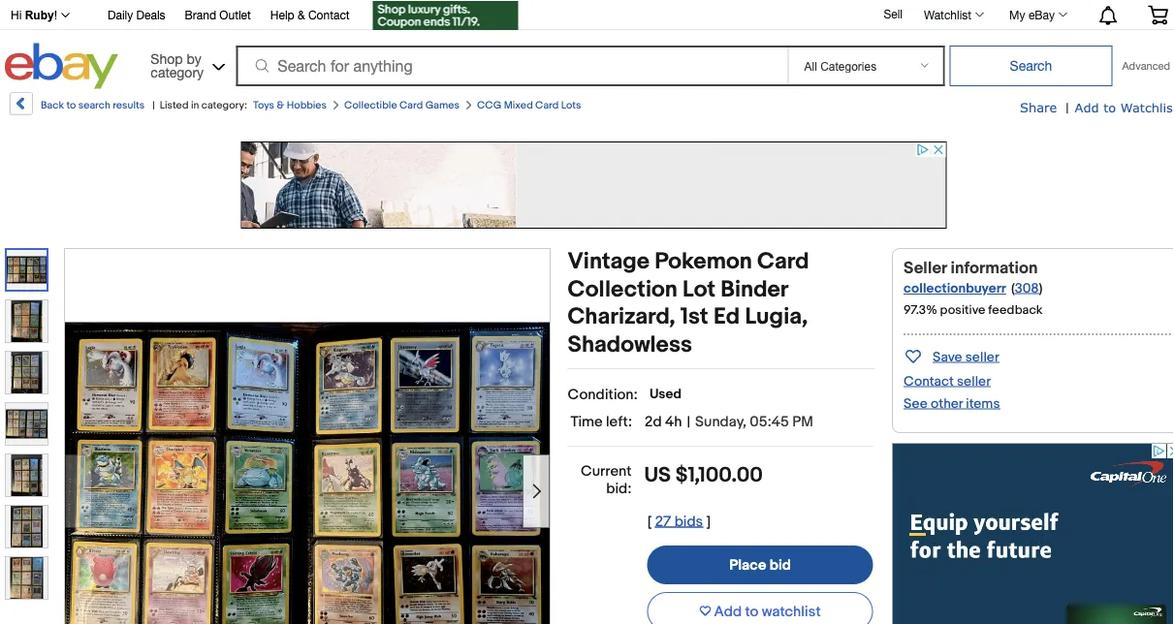 Task type: locate. For each thing, give the bounding box(es) containing it.
add inside button
[[714, 603, 742, 621]]

05:45
[[750, 413, 789, 431]]

account navigation
[[0, 0, 1175, 32]]

add right share
[[1075, 99, 1100, 114]]

place
[[730, 557, 767, 574]]

watchlist down advanced
[[1121, 99, 1175, 114]]

used
[[650, 386, 682, 403]]

by
[[187, 50, 202, 66]]

2 horizontal spatial card
[[758, 248, 810, 276]]

0 vertical spatial watchlist
[[924, 8, 972, 21]]

1 horizontal spatial watchlist
[[1121, 99, 1175, 114]]

1 vertical spatial advertisement region
[[892, 443, 1175, 625]]

picture 2 of 7 image
[[6, 301, 48, 342]]

| right 4h
[[687, 413, 691, 431]]

card inside vintage pokemon card collection lot binder charizard, 1st ed lugia, shadowless
[[758, 248, 810, 276]]

& inside account navigation
[[298, 8, 305, 22]]

1 horizontal spatial &
[[298, 8, 305, 22]]

watchlist right sell
[[924, 8, 972, 21]]

seller information collectionbuyerr ( 308 ) 97.3% positive feedback
[[904, 258, 1043, 318]]

to down advanced link
[[1104, 99, 1117, 114]]

0 vertical spatial seller
[[966, 349, 1000, 366]]

seller inside contact seller see other items
[[957, 373, 991, 390]]

watchlist
[[924, 8, 972, 21], [1121, 99, 1175, 114]]

Search for anything text field
[[239, 48, 784, 84]]

shop
[[151, 50, 183, 66]]

bids
[[675, 513, 703, 531]]

share | add to watchlist
[[1021, 99, 1175, 116]]

watchlist inside share | add to watchlist
[[1121, 99, 1175, 114]]

hobbies
[[287, 99, 327, 112]]

watchlist
[[762, 603, 821, 621]]

time left:
[[571, 413, 633, 431]]

current
[[581, 463, 632, 480]]

seller inside button
[[966, 349, 1000, 366]]

None submit
[[950, 46, 1113, 86]]

shop by category banner
[[0, 0, 1175, 94]]

outlet
[[220, 8, 251, 22]]

0 horizontal spatial add
[[714, 603, 742, 621]]

308 link
[[1015, 280, 1039, 297]]

toys & hobbies link
[[253, 99, 327, 112]]

0 vertical spatial contact
[[308, 8, 350, 22]]

to right back
[[66, 99, 76, 112]]

add
[[1075, 99, 1100, 114], [714, 603, 742, 621]]

0 horizontal spatial contact
[[308, 8, 350, 22]]

contact right help
[[308, 8, 350, 22]]

back to search results
[[41, 99, 145, 112]]

toys
[[253, 99, 275, 112]]

add down place
[[714, 603, 742, 621]]

collectible card games link
[[344, 99, 460, 112]]

[
[[648, 513, 652, 531]]

27 bids link
[[655, 513, 703, 531]]

to inside button
[[745, 603, 759, 621]]

none submit inside shop by category banner
[[950, 46, 1113, 86]]

card up lugia,
[[758, 248, 810, 276]]

2 horizontal spatial |
[[1066, 100, 1069, 116]]

& right toys
[[277, 99, 284, 112]]

card left games
[[400, 99, 423, 112]]

collectionbuyerr link
[[904, 281, 1007, 297]]

| listed in category:
[[152, 99, 247, 112]]

97.3%
[[904, 303, 938, 318]]

| inside share | add to watchlist
[[1066, 100, 1069, 116]]

0 vertical spatial advertisement region
[[241, 142, 947, 229]]

1 vertical spatial contact
[[904, 373, 954, 390]]

information
[[951, 258, 1038, 278]]

add inside share | add to watchlist
[[1075, 99, 1100, 114]]

place bid button
[[648, 546, 873, 585]]

1 horizontal spatial add
[[1075, 99, 1100, 114]]

card left lots
[[536, 99, 559, 112]]

to
[[66, 99, 76, 112], [1104, 99, 1117, 114], [745, 603, 759, 621]]

hi
[[11, 9, 22, 22]]

lots
[[561, 99, 581, 112]]

add to watchlist link
[[1075, 99, 1175, 116]]

(
[[1012, 280, 1015, 297]]

0 horizontal spatial to
[[66, 99, 76, 112]]

advertisement region
[[241, 142, 947, 229], [892, 443, 1175, 625]]

seller right save
[[966, 349, 1000, 366]]

1 horizontal spatial to
[[745, 603, 759, 621]]

us $1,100.00
[[645, 463, 763, 488]]

|
[[152, 99, 155, 112], [1066, 100, 1069, 116], [687, 413, 691, 431]]

results
[[113, 99, 145, 112]]

[ 27 bids ]
[[648, 513, 711, 531]]

contact
[[308, 8, 350, 22], [904, 373, 954, 390]]

to for watchlist
[[745, 603, 759, 621]]

1 vertical spatial &
[[277, 99, 284, 112]]

shop by category button
[[142, 43, 229, 85]]

other
[[931, 396, 963, 412]]

share button
[[1021, 99, 1058, 116]]

1 vertical spatial add
[[714, 603, 742, 621]]

contact up see
[[904, 373, 954, 390]]

advertisement region for (
[[892, 443, 1175, 625]]

help & contact
[[270, 8, 350, 22]]

| right share button
[[1066, 100, 1069, 116]]

vintage pokemon card collection lot binder charizard, 1st ed lugia, shadowless - picture 1 of 7 image
[[65, 322, 550, 625]]

picture 3 of 7 image
[[6, 352, 48, 394]]

shadowless
[[568, 331, 693, 359]]

1 horizontal spatial |
[[687, 413, 691, 431]]

contact inside contact seller see other items
[[904, 373, 954, 390]]

condition:
[[568, 387, 638, 404]]

daily deals link
[[108, 5, 165, 27]]

items
[[966, 396, 1000, 412]]

watchlist inside watchlist link
[[924, 8, 972, 21]]

1 horizontal spatial card
[[536, 99, 559, 112]]

2d 4h | sunday, 05:45 pm
[[645, 413, 814, 431]]

0 vertical spatial add
[[1075, 99, 1100, 114]]

in
[[191, 99, 199, 112]]

0 horizontal spatial watchlist
[[924, 8, 972, 21]]

& right help
[[298, 8, 305, 22]]

2 horizontal spatial to
[[1104, 99, 1117, 114]]

my
[[1010, 8, 1026, 21]]

seller up items
[[957, 373, 991, 390]]

card for vintage pokemon card collection lot binder charizard, 1st ed lugia, shadowless
[[758, 248, 810, 276]]

0 vertical spatial &
[[298, 8, 305, 22]]

to inside share | add to watchlist
[[1104, 99, 1117, 114]]

daily
[[108, 8, 133, 22]]

see other items link
[[904, 396, 1000, 412]]

1 horizontal spatial contact
[[904, 373, 954, 390]]

1 vertical spatial watchlist
[[1121, 99, 1175, 114]]

collectible card games
[[344, 99, 460, 112]]

collectible
[[344, 99, 397, 112]]

&
[[298, 8, 305, 22], [277, 99, 284, 112]]

collectionbuyerr
[[904, 281, 1007, 297]]

positive
[[940, 303, 986, 318]]

to left watchlist
[[745, 603, 759, 621]]

hi ruby !
[[11, 9, 57, 22]]

| left listed
[[152, 99, 155, 112]]

ccg mixed card lots link
[[477, 99, 581, 112]]

save
[[933, 349, 963, 366]]

)
[[1039, 280, 1043, 297]]

picture 1 of 7 image
[[7, 250, 47, 290]]

0 horizontal spatial |
[[152, 99, 155, 112]]

1 vertical spatial seller
[[957, 373, 991, 390]]

seller
[[966, 349, 1000, 366], [957, 373, 991, 390]]

0 horizontal spatial &
[[277, 99, 284, 112]]

vintage pokemon card collection lot binder charizard, 1st ed lugia, shadowless main content
[[568, 248, 875, 625]]



Task type: describe. For each thing, give the bounding box(es) containing it.
4h
[[665, 413, 682, 431]]

ccg mixed card lots
[[477, 99, 581, 112]]

& for help
[[298, 8, 305, 22]]

2d
[[645, 413, 662, 431]]

advanced link
[[1113, 47, 1175, 85]]

get the coupon image
[[373, 1, 519, 30]]

back to search results link
[[8, 92, 145, 122]]

1st
[[681, 304, 709, 331]]

brand outlet
[[185, 8, 251, 22]]

ruby
[[25, 9, 54, 22]]

add to watchlist button
[[648, 593, 873, 625]]

contact seller see other items
[[904, 373, 1000, 412]]

help
[[270, 8, 295, 22]]

picture 7 of 7 image
[[6, 558, 48, 599]]

vintage pokemon card collection lot binder charizard, 1st ed lugia, shadowless
[[568, 248, 810, 359]]

shop by category
[[151, 50, 204, 80]]

category:
[[202, 99, 247, 112]]

]
[[707, 513, 711, 531]]

back
[[41, 99, 64, 112]]

sell
[[884, 7, 903, 20]]

share
[[1021, 99, 1058, 114]]

ccg
[[477, 99, 502, 112]]

brand
[[185, 8, 216, 22]]

my ebay link
[[999, 3, 1077, 26]]

$1,100.00
[[676, 463, 763, 488]]

left:
[[606, 413, 633, 431]]

bid:
[[606, 480, 632, 498]]

help & contact link
[[270, 5, 350, 27]]

seller
[[904, 258, 947, 278]]

time
[[571, 413, 603, 431]]

contact seller link
[[904, 373, 991, 390]]

sunday,
[[696, 413, 747, 431]]

bid
[[770, 557, 791, 574]]

binder
[[721, 276, 788, 304]]

collection
[[568, 276, 678, 304]]

card for ccg mixed card lots
[[536, 99, 559, 112]]

mixed
[[504, 99, 533, 112]]

save seller
[[933, 349, 1000, 366]]

current bid:
[[581, 463, 632, 498]]

us
[[645, 463, 671, 488]]

0 horizontal spatial card
[[400, 99, 423, 112]]

see
[[904, 396, 928, 412]]

toys & hobbies
[[253, 99, 327, 112]]

brand outlet link
[[185, 5, 251, 27]]

seller for contact
[[957, 373, 991, 390]]

charizard,
[[568, 304, 676, 331]]

pokemon
[[655, 248, 752, 276]]

search
[[78, 99, 110, 112]]

place bid
[[730, 557, 791, 574]]

sell link
[[875, 7, 912, 20]]

lot
[[683, 276, 716, 304]]

deals
[[136, 8, 165, 22]]

lugia,
[[745, 304, 808, 331]]

feedback
[[989, 303, 1043, 318]]

games
[[425, 99, 460, 112]]

27
[[655, 513, 671, 531]]

picture 4 of 7 image
[[6, 404, 48, 445]]

picture 5 of 7 image
[[6, 455, 48, 497]]

advanced
[[1123, 60, 1171, 72]]

watchlist link
[[914, 3, 993, 26]]

category
[[151, 64, 204, 80]]

ebay
[[1029, 8, 1055, 21]]

vintage
[[568, 248, 650, 276]]

my ebay
[[1010, 8, 1055, 21]]

advertisement region for listed in category:
[[241, 142, 947, 229]]

& for toys
[[277, 99, 284, 112]]

picture 6 of 7 image
[[6, 506, 48, 548]]

ed
[[714, 304, 740, 331]]

listed
[[160, 99, 189, 112]]

!
[[54, 9, 57, 22]]

seller for save
[[966, 349, 1000, 366]]

your shopping cart image
[[1147, 5, 1170, 24]]

to for search
[[66, 99, 76, 112]]

daily deals
[[108, 8, 165, 22]]

add to watchlist
[[714, 603, 821, 621]]

| inside "vintage pokemon card collection lot binder charizard, 1st ed lugia, shadowless" main content
[[687, 413, 691, 431]]

contact inside account navigation
[[308, 8, 350, 22]]



Task type: vqa. For each thing, say whether or not it's contained in the screenshot.
2nd the 3:30pm
no



